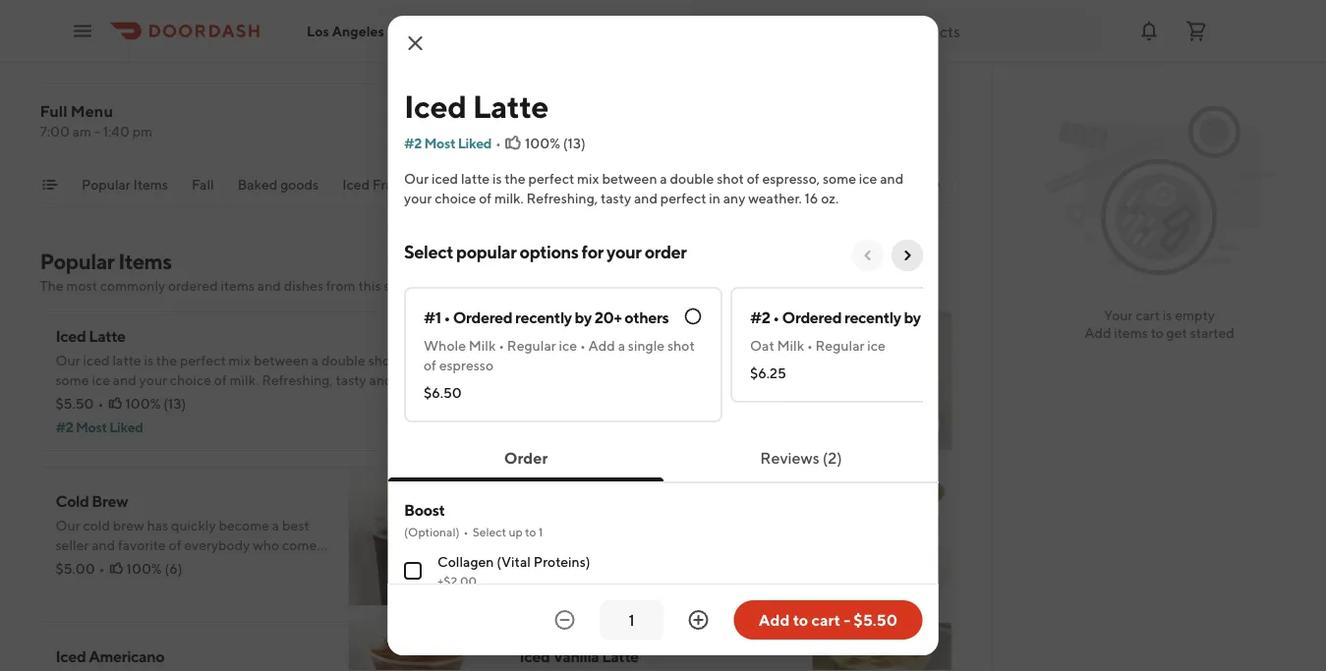 Task type: locate. For each thing, give the bounding box(es) containing it.
of inside whole milk • regular ice • add a single shot of espresso
[[423, 358, 436, 374]]

1
[[538, 525, 543, 539]]

- down hot latte image
[[844, 611, 851, 630]]

specials inside iced frank specials button
[[411, 177, 462, 193]]

#2 up 'oat'
[[750, 308, 770, 327]]

0 horizontal spatial latte
[[89, 327, 126, 346]]

to left 1
[[525, 525, 536, 539]]

mix up for
[[577, 171, 599, 187]]

hot frank specials
[[486, 177, 602, 193]]

1 horizontal spatial #2
[[404, 135, 421, 151]]

iced down close iced latte image
[[404, 88, 466, 124]]

1 horizontal spatial espresso,
[[762, 171, 820, 187]]

tasty left "$6.50"
[[336, 372, 367, 389]]

0 vertical spatial between
[[602, 171, 657, 187]]

double down the from
[[322, 353, 366, 369]]

get
[[1167, 325, 1188, 341]]

0 horizontal spatial 100% (13)
[[125, 396, 186, 412]]

shot right single
[[667, 338, 695, 354]]

2 others from the left
[[954, 308, 998, 327]]

1 horizontal spatial by
[[904, 308, 921, 327]]

2 20+ from the left
[[924, 308, 951, 327]]

add inside the your cart is empty add items to get started
[[1085, 325, 1112, 341]]

add button for hot latte image
[[890, 564, 941, 595]]

1 horizontal spatial refreshing,
[[526, 190, 598, 207]]

oat milk • regular ice
[[750, 338, 886, 354]]

iced inside iced latte our iced latte is the perfect mix between a double shot of espresso, some ice and your choice of milk. refreshing, tasty and perfect in any weather. 16 oz.
[[83, 353, 110, 369]]

0 horizontal spatial items
[[221, 278, 255, 294]]

ice inside whole milk • regular ice • add a single shot of espresso
[[559, 338, 577, 354]]

a left single
[[618, 338, 625, 354]]

teas
[[1068, 177, 1096, 193]]

0 horizontal spatial tasty
[[336, 372, 367, 389]]

0 vertical spatial 16
[[805, 190, 818, 207]]

milk
[[468, 338, 496, 354], [777, 338, 804, 354]]

1 vertical spatial #2 most liked
[[56, 420, 143, 436]]

our down 'iced latte'
[[404, 171, 429, 187]]

1 vertical spatial latte
[[89, 327, 126, 346]]

baked goods
[[237, 177, 318, 193]]

1 horizontal spatial (13)
[[563, 135, 585, 151]]

iced left scroll menu navigation right icon
[[899, 177, 927, 193]]

0 horizontal spatial hot
[[486, 177, 510, 193]]

and left dishes
[[258, 278, 281, 294]]

• up collagen
[[463, 525, 468, 539]]

to
[[1152, 325, 1164, 341], [525, 525, 536, 539], [793, 611, 809, 630]]

1 others from the left
[[624, 308, 669, 327]]

popular items the most commonly ordered items and dishes from this store
[[40, 249, 415, 294]]

espresso, inside iced latte our iced latte is the perfect mix between a double shot of espresso, some ice and your choice of milk. refreshing, tasty and perfect in any weather. 16 oz.
[[414, 353, 472, 369]]

recently for #1
[[515, 308, 572, 327]]

2 vertical spatial $5.50
[[854, 611, 898, 630]]

latte down current quantity is 1 number field
[[602, 648, 639, 666]]

0 vertical spatial your
[[404, 190, 432, 207]]

select inside boost (optional) • select up to 1
[[472, 525, 506, 539]]

1 vertical spatial in
[[445, 372, 456, 389]]

16
[[805, 190, 818, 207], [137, 392, 151, 408]]

most down $5.50 • on the left
[[76, 420, 107, 436]]

1 frank from the left
[[372, 177, 408, 193]]

to inside boost (optional) • select up to 1
[[525, 525, 536, 539]]

items right ordered
[[221, 278, 255, 294]]

20+
[[594, 308, 622, 327], [924, 308, 951, 327]]

iced
[[404, 88, 466, 124], [342, 177, 370, 193], [626, 177, 654, 193], [899, 177, 927, 193], [56, 327, 86, 346], [56, 648, 86, 666], [520, 648, 550, 666]]

items for popular items
[[133, 177, 168, 193]]

2 regular from the left
[[816, 338, 865, 354]]

the inside our iced latte is the perfect mix between a double shot of espresso, some ice and your choice of milk. refreshing, tasty and perfect in any weather. 16 oz.
[[504, 171, 525, 187]]

#2 most liked inside iced latte dialog
[[404, 135, 491, 151]]

add inside whole milk • regular ice • add a single shot of espresso
[[588, 338, 615, 354]]

some left scroll menu navigation right icon
[[823, 171, 856, 187]]

0 vertical spatial #2
[[404, 135, 421, 151]]

to left the get
[[1152, 325, 1164, 341]]

0 vertical spatial our
[[404, 171, 429, 187]]

by for #2 • ordered recently by 20+ others
[[904, 308, 921, 327]]

16 inside our iced latte is the perfect mix between a double shot of espresso, some ice and your choice of milk. refreshing, tasty and perfect in any weather. 16 oz.
[[805, 190, 818, 207]]

menu
[[71, 102, 113, 120]]

100% inside iced latte dialog
[[525, 135, 560, 151]]

ordered up whole
[[453, 308, 512, 327]]

milk. inside our iced latte is the perfect mix between a double shot of espresso, some ice and your choice of milk. refreshing, tasty and perfect in any weather. 16 oz.
[[494, 190, 524, 207]]

your up store
[[404, 190, 432, 207]]

1 horizontal spatial staples
[[830, 177, 876, 193]]

0 horizontal spatial cart
[[812, 611, 841, 630]]

0 vertical spatial mix
[[577, 171, 599, 187]]

hot right the iced frank staples
[[765, 177, 788, 193]]

specials up for
[[551, 177, 602, 193]]

0 vertical spatial tasty
[[600, 190, 631, 207]]

tasty inside our iced latte is the perfect mix between a double shot of espresso, some ice and your choice of milk. refreshing, tasty and perfect in any weather. 16 oz.
[[600, 190, 631, 207]]

latte inside our iced latte is the perfect mix between a double shot of espresso, some ice and your choice of milk. refreshing, tasty and perfect in any weather. 16 oz.
[[461, 171, 489, 187]]

1 ordered from the left
[[453, 308, 512, 327]]

in
[[709, 190, 720, 207], [445, 372, 456, 389]]

100% left (6)
[[126, 561, 162, 577]]

milk inside whole milk • regular ice • add a single shot of espresso
[[468, 338, 496, 354]]

1 horizontal spatial your
[[404, 190, 432, 207]]

$5.50 down hot latte image
[[854, 611, 898, 630]]

1 horizontal spatial double
[[670, 171, 714, 187]]

recently for #2
[[844, 308, 901, 327]]

2 horizontal spatial (13)
[[629, 406, 651, 422]]

select up store
[[404, 241, 453, 262]]

baked goods button
[[237, 175, 318, 207]]

4 frank from the left
[[791, 177, 827, 193]]

0 vertical spatial is
[[492, 171, 502, 187]]

a
[[660, 171, 667, 187], [618, 338, 625, 354], [312, 353, 319, 369]]

#2 most liked
[[404, 135, 491, 151], [56, 420, 143, 436]]

frank for hot frank specials
[[512, 177, 548, 193]]

(13) down almond blueberry overnight oats
[[629, 406, 651, 422]]

$5.50
[[56, 396, 94, 412], [520, 561, 558, 577], [854, 611, 898, 630]]

and inside "popular items the most commonly ordered items and dishes from this store"
[[258, 278, 281, 294]]

tasty up for
[[600, 190, 631, 207]]

1 vertical spatial any
[[56, 392, 78, 408]]

tasty
[[600, 190, 631, 207], [336, 372, 367, 389]]

order
[[644, 241, 687, 262]]

#2 up iced frank specials
[[404, 135, 421, 151]]

1 horizontal spatial 16
[[805, 190, 818, 207]]

1 horizontal spatial iced
[[431, 171, 458, 187]]

$5.50 inside button
[[854, 611, 898, 630]]

specials for hot frank specials
[[551, 177, 602, 193]]

0 items, open order cart image
[[1185, 19, 1209, 43]]

oz.
[[821, 190, 839, 207], [153, 392, 171, 408]]

1 horizontal spatial others
[[954, 308, 998, 327]]

iced inside iced latte our iced latte is the perfect mix between a double shot of espresso, some ice and your choice of milk. refreshing, tasty and perfect in any weather. 16 oz.
[[56, 327, 86, 346]]

0 horizontal spatial any
[[56, 392, 78, 408]]

100% up hot frank specials
[[525, 135, 560, 151]]

1 hot from the left
[[486, 177, 510, 193]]

mix inside our iced latte is the perfect mix between a double shot of espresso, some ice and your choice of milk. refreshing, tasty and perfect in any weather. 16 oz.
[[577, 171, 599, 187]]

iced down the most
[[56, 327, 86, 346]]

1 milk from the left
[[468, 338, 496, 354]]

popular down the 1:40
[[81, 177, 130, 193]]

items inside "popular items the most commonly ordered items and dishes from this store"
[[118, 249, 172, 274]]

0 vertical spatial to
[[1152, 325, 1164, 341]]

0 horizontal spatial milk.
[[230, 372, 259, 389]]

popular up the most
[[40, 249, 114, 274]]

any inside our iced latte is the perfect mix between a double shot of espresso, some ice and your choice of milk. refreshing, tasty and perfect in any weather. 16 oz.
[[723, 190, 745, 207]]

latte up hot frank specials
[[472, 88, 548, 124]]

0 vertical spatial most
[[424, 135, 455, 151]]

refreshing, inside iced latte our iced latte is the perfect mix between a double shot of espresso, some ice and your choice of milk. refreshing, tasty and perfect in any weather. 16 oz.
[[262, 372, 333, 389]]

3 hot from the left
[[930, 177, 953, 193]]

hot for hot frank staples
[[765, 177, 788, 193]]

collagen (vital proteins) +$2.00
[[437, 554, 590, 588]]

0 horizontal spatial by
[[574, 308, 592, 327]]

recently
[[515, 308, 572, 327], [844, 308, 901, 327]]

1 vertical spatial milk.
[[230, 372, 259, 389]]

1 20+ from the left
[[594, 308, 622, 327]]

None checkbox
[[404, 563, 421, 580]]

0 horizontal spatial our
[[56, 353, 80, 369]]

iced for iced hot matcha, chai and teas
[[899, 177, 927, 193]]

2 vertical spatial your
[[139, 372, 167, 389]]

choice inside iced latte our iced latte is the perfect mix between a double shot of espresso, some ice and your choice of milk. refreshing, tasty and perfect in any weather. 16 oz.
[[170, 372, 212, 389]]

2 ordered from the left
[[782, 308, 842, 327]]

popular inside "popular items the most commonly ordered items and dishes from this store"
[[40, 249, 114, 274]]

ice left scroll menu navigation right icon
[[859, 171, 877, 187]]

1 vertical spatial is
[[1163, 307, 1173, 324]]

iced left americano
[[56, 648, 86, 666]]

items inside the your cart is empty add items to get started
[[1115, 325, 1149, 341]]

1 vertical spatial between
[[254, 353, 309, 369]]

1 vertical spatial popular
[[40, 249, 114, 274]]

2 horizontal spatial to
[[1152, 325, 1164, 341]]

0 horizontal spatial mix
[[229, 353, 251, 369]]

1 by from the left
[[574, 308, 592, 327]]

shot left hot frank staples
[[717, 171, 744, 187]]

2 horizontal spatial your
[[606, 241, 641, 262]]

2 vertical spatial latte
[[602, 648, 639, 666]]

Current quantity is 1 number field
[[612, 610, 652, 632]]

1 horizontal spatial specials
[[551, 177, 602, 193]]

1 vertical spatial some
[[56, 372, 89, 389]]

$5.50 for $5.50 •
[[56, 396, 94, 412]]

of down ordered
[[214, 372, 227, 389]]

1 regular from the left
[[507, 338, 556, 354]]

is up the get
[[1163, 307, 1173, 324]]

0 horizontal spatial (13)
[[164, 396, 186, 412]]

add down "$6.50"
[[438, 416, 465, 432]]

latte inside iced latte dialog
[[472, 88, 548, 124]]

items inside "popular items the most commonly ordered items and dishes from this store"
[[221, 278, 255, 294]]

between
[[602, 171, 657, 187], [254, 353, 309, 369]]

select
[[404, 241, 453, 262], [472, 525, 506, 539]]

ordered for #2
[[782, 308, 842, 327]]

0 horizontal spatial is
[[144, 353, 153, 369]]

hot up "popular"
[[486, 177, 510, 193]]

items inside button
[[133, 177, 168, 193]]

items
[[133, 177, 168, 193], [118, 249, 172, 274]]

0 horizontal spatial staples
[[695, 177, 741, 193]]

0 horizontal spatial a
[[312, 353, 319, 369]]

0 horizontal spatial in
[[445, 372, 456, 389]]

2 horizontal spatial is
[[1163, 307, 1173, 324]]

angeles
[[332, 23, 385, 39]]

#2 most liked down $5.50 • on the left
[[56, 420, 143, 436]]

1 vertical spatial choice
[[170, 372, 212, 389]]

popular for popular items
[[81, 177, 130, 193]]

2 milk from the left
[[777, 338, 804, 354]]

items for popular items the most commonly ordered items and dishes from this store
[[118, 249, 172, 274]]

full
[[40, 102, 67, 120]]

0 horizontal spatial specials
[[411, 177, 462, 193]]

2 staples from the left
[[830, 177, 876, 193]]

specials for iced frank specials
[[411, 177, 462, 193]]

latte inside iced latte our iced latte is the perfect mix between a double shot of espresso, some ice and your choice of milk. refreshing, tasty and perfect in any weather. 16 oz.
[[89, 327, 126, 346]]

100% (13) inside iced latte dialog
[[525, 135, 585, 151]]

commonly
[[100, 278, 165, 294]]

iced for iced frank specials
[[342, 177, 370, 193]]

is inside our iced latte is the perfect mix between a double shot of espresso, some ice and your choice of milk. refreshing, tasty and perfect in any weather. 16 oz.
[[492, 171, 502, 187]]

1:40
[[103, 123, 130, 140]]

whole milk • regular ice • add a single shot of espresso
[[423, 338, 695, 374]]

7:00
[[40, 123, 70, 140]]

milk right 'oat'
[[777, 338, 804, 354]]

goods
[[280, 177, 318, 193]]

iced left vanilla
[[520, 648, 550, 666]]

0 vertical spatial liked
[[458, 135, 491, 151]]

regular for oat
[[816, 338, 865, 354]]

latte down 'iced latte'
[[461, 171, 489, 187]]

•
[[495, 135, 501, 151], [444, 308, 450, 327], [773, 308, 779, 327], [498, 338, 504, 354], [580, 338, 586, 354], [807, 338, 813, 354], [98, 396, 104, 412], [563, 406, 569, 422], [463, 525, 468, 539], [99, 561, 105, 577]]

frank inside "button"
[[512, 177, 548, 193]]

- right am
[[94, 123, 100, 140]]

milk up espresso
[[468, 338, 496, 354]]

regular down '#1 • ordered recently by 20+ others'
[[507, 338, 556, 354]]

stars
[[88, 18, 113, 31]]

whole
[[423, 338, 466, 354]]

iced frank staples button
[[626, 175, 741, 207]]

add button up iced vanilla latte 'image'
[[890, 564, 941, 595]]

0 horizontal spatial liked
[[109, 420, 143, 436]]

espresso,
[[762, 171, 820, 187], [414, 353, 472, 369]]

collagen
[[437, 554, 494, 571]]

a down dishes
[[312, 353, 319, 369]]

1 horizontal spatial 20+
[[924, 308, 951, 327]]

staples
[[695, 177, 741, 193], [830, 177, 876, 193]]

specials inside hot frank specials "button"
[[551, 177, 602, 193]]

shot left whole
[[369, 353, 396, 369]]

#2 • ordered recently by 20+ others
[[750, 308, 998, 327]]

1 horizontal spatial ordered
[[782, 308, 842, 327]]

1 vertical spatial $5.50
[[520, 561, 558, 577]]

latte down the most
[[89, 327, 126, 346]]

and down commonly in the left of the page
[[113, 372, 137, 389]]

by up blueberry
[[574, 308, 592, 327]]

ice up $5.50 • on the left
[[92, 372, 110, 389]]

popular inside button
[[81, 177, 130, 193]]

1 vertical spatial liked
[[109, 420, 143, 436]]

0 horizontal spatial ordered
[[453, 308, 512, 327]]

iced down 'iced latte'
[[431, 171, 458, 187]]

add button down (optional)
[[426, 564, 477, 595]]

2 specials from the left
[[551, 177, 602, 193]]

is up "popular"
[[492, 171, 502, 187]]

refreshing, down dishes
[[262, 372, 333, 389]]

iced latte our iced latte is the perfect mix between a double shot of espresso, some ice and your choice of milk. refreshing, tasty and perfect in any weather. 16 oz.
[[56, 327, 472, 408]]

1 horizontal spatial some
[[823, 171, 856, 187]]

0 vertical spatial refreshing,
[[526, 190, 598, 207]]

increase quantity by 1 image
[[687, 609, 711, 632]]

milk for oat
[[777, 338, 804, 354]]

select left up
[[472, 525, 506, 539]]

frank for hot frank staples
[[791, 177, 827, 193]]

the up "popular"
[[504, 171, 525, 187]]

oz. inside our iced latte is the perfect mix between a double shot of espresso, some ice and your choice of milk. refreshing, tasty and perfect in any weather. 16 oz.
[[821, 190, 839, 207]]

1 vertical spatial #2
[[750, 308, 770, 327]]

1 vertical spatial cart
[[812, 611, 841, 630]]

overnight
[[649, 337, 720, 356]]

0 horizontal spatial 20+
[[594, 308, 622, 327]]

0 vertical spatial some
[[823, 171, 856, 187]]

1 horizontal spatial #2 most liked
[[404, 135, 491, 151]]

0 horizontal spatial between
[[254, 353, 309, 369]]

1 vertical spatial tasty
[[336, 372, 367, 389]]

regular down #2 • ordered recently by 20+ others
[[816, 338, 865, 354]]

choice up "popular"
[[434, 190, 476, 207]]

hot inside "button"
[[486, 177, 510, 193]]

3 frank from the left
[[656, 177, 692, 193]]

1 staples from the left
[[695, 177, 741, 193]]

#2
[[404, 135, 421, 151], [750, 308, 770, 327], [56, 420, 73, 436]]

1 horizontal spatial items
[[1115, 325, 1149, 341]]

20+ for #2 • ordered recently by 20+ others
[[924, 308, 951, 327]]

$6.50
[[423, 385, 462, 401]]

1 horizontal spatial is
[[492, 171, 502, 187]]

liked
[[458, 135, 491, 151], [109, 420, 143, 436]]

0 vertical spatial in
[[709, 190, 720, 207]]

2 hot from the left
[[765, 177, 788, 193]]

tasty inside iced latte our iced latte is the perfect mix between a double shot of espresso, some ice and your choice of milk. refreshing, tasty and perfect in any weather. 16 oz.
[[336, 372, 367, 389]]

weather. inside our iced latte is the perfect mix between a double shot of espresso, some ice and your choice of milk. refreshing, tasty and perfect in any weather. 16 oz.
[[748, 190, 802, 207]]

los angeles button
[[307, 23, 400, 39]]

items down "your"
[[1115, 325, 1149, 341]]

1 vertical spatial latte
[[113, 353, 141, 369]]

any
[[723, 190, 745, 207], [56, 392, 78, 408]]

0 horizontal spatial milk
[[468, 338, 496, 354]]

1 recently from the left
[[515, 308, 572, 327]]

iced inside dialog
[[404, 88, 466, 124]]

0 horizontal spatial select
[[404, 241, 453, 262]]

#2 down $5.50 • on the left
[[56, 420, 73, 436]]

1 horizontal spatial in
[[709, 190, 720, 207]]

liked up the brew
[[109, 420, 143, 436]]

specials
[[411, 177, 462, 193], [551, 177, 602, 193]]

hot left matcha,
[[930, 177, 953, 193]]

ice
[[859, 171, 877, 187], [559, 338, 577, 354], [867, 338, 886, 354], [92, 372, 110, 389]]

1 horizontal spatial hot
[[765, 177, 788, 193]]

100% right $6.00 •
[[590, 406, 626, 422]]

1 vertical spatial items
[[1115, 325, 1149, 341]]

oz. inside iced latte our iced latte is the perfect mix between a double shot of espresso, some ice and your choice of milk. refreshing, tasty and perfect in any weather. 16 oz.
[[153, 392, 171, 408]]

most inside iced latte dialog
[[424, 135, 455, 151]]

open menu image
[[71, 19, 94, 43]]

latte down commonly in the left of the page
[[113, 353, 141, 369]]

frank for iced frank staples
[[656, 177, 692, 193]]

regular inside whole milk • regular ice • add a single shot of espresso
[[507, 338, 556, 354]]

100% (13) up hot frank specials
[[525, 135, 585, 151]]

the down ordered
[[156, 353, 177, 369]]

refreshing,
[[526, 190, 598, 207], [262, 372, 333, 389]]

1 vertical spatial refreshing,
[[262, 372, 333, 389]]

specials up "popular"
[[411, 177, 462, 193]]

iced for iced latte our iced latte is the perfect mix between a double shot of espresso, some ice and your choice of milk. refreshing, tasty and perfect in any weather. 16 oz.
[[56, 327, 86, 346]]

100% (13)
[[525, 135, 585, 151], [125, 396, 186, 412], [590, 406, 651, 422]]

your inside our iced latte is the perfect mix between a double shot of espresso, some ice and your choice of milk. refreshing, tasty and perfect in any weather. 16 oz.
[[404, 190, 432, 207]]

1 horizontal spatial 100% (13)
[[525, 135, 585, 151]]

add left single
[[588, 338, 615, 354]]

cart inside the your cart is empty add items to get started
[[1136, 307, 1161, 324]]

add to cart - $5.50
[[759, 611, 898, 630]]

1 vertical spatial -
[[844, 611, 851, 630]]

ice down '#1 • ordered recently by 20+ others'
[[559, 338, 577, 354]]

milk for whole
[[468, 338, 496, 354]]

ordered
[[453, 308, 512, 327], [782, 308, 842, 327]]

refreshing, up options
[[526, 190, 598, 207]]

others for #2 • ordered recently by 20+ others
[[954, 308, 998, 327]]

0 horizontal spatial shot
[[369, 353, 396, 369]]

(13) inside iced latte dialog
[[563, 135, 585, 151]]

0 vertical spatial weather.
[[748, 190, 802, 207]]

a up order
[[660, 171, 667, 187]]

(13) up hot frank specials
[[563, 135, 585, 151]]

add button
[[426, 408, 477, 440], [426, 564, 477, 595], [890, 564, 941, 595]]

oats
[[723, 337, 757, 356]]

choice
[[434, 190, 476, 207], [170, 372, 212, 389]]

0 vertical spatial select
[[404, 241, 453, 262]]

100% (13) down blueberry
[[590, 406, 651, 422]]

some
[[823, 171, 856, 187], [56, 372, 89, 389]]

0 vertical spatial latte
[[472, 88, 548, 124]]

in inside iced latte our iced latte is the perfect mix between a double shot of espresso, some ice and your choice of milk. refreshing, tasty and perfect in any weather. 16 oz.
[[445, 372, 456, 389]]

milk. inside iced latte our iced latte is the perfect mix between a double shot of espresso, some ice and your choice of milk. refreshing, tasty and perfect in any weather. 16 oz.
[[230, 372, 259, 389]]

1 vertical spatial items
[[118, 249, 172, 274]]

1 specials from the left
[[411, 177, 462, 193]]

2 horizontal spatial shot
[[717, 171, 744, 187]]

1 horizontal spatial weather.
[[748, 190, 802, 207]]

los
[[307, 23, 329, 39]]

our
[[404, 171, 429, 187], [56, 353, 80, 369]]

1 horizontal spatial mix
[[577, 171, 599, 187]]

empty
[[1176, 307, 1216, 324]]

iced up order
[[626, 177, 654, 193]]

iced vanilla latte
[[520, 648, 639, 666]]

2 recently from the left
[[844, 308, 901, 327]]

1 vertical spatial 16
[[137, 392, 151, 408]]

1 horizontal spatial -
[[844, 611, 851, 630]]

- inside button
[[844, 611, 851, 630]]

our up $5.50 • on the left
[[56, 353, 80, 369]]

0 vertical spatial milk.
[[494, 190, 524, 207]]

2 frank from the left
[[512, 177, 548, 193]]

1 vertical spatial to
[[525, 525, 536, 539]]

1 vertical spatial select
[[472, 525, 506, 539]]

(13) for almond blueberry overnight oats
[[629, 406, 651, 422]]

proteins)
[[533, 554, 590, 571]]

of down whole
[[423, 358, 436, 374]]

100% right $5.50 • on the left
[[125, 396, 161, 412]]

some up $5.50 • on the left
[[56, 372, 89, 389]]

our inside iced latte our iced latte is the perfect mix between a double shot of espresso, some ice and your choice of milk. refreshing, tasty and perfect in any weather. 16 oz.
[[56, 353, 80, 369]]

order
[[504, 449, 548, 468]]

1 horizontal spatial any
[[723, 190, 745, 207]]

oat
[[750, 338, 774, 354]]

between inside our iced latte is the perfect mix between a double shot of espresso, some ice and your choice of milk. refreshing, tasty and perfect in any weather. 16 oz.
[[602, 171, 657, 187]]

almond blueberry overnight oats image
[[813, 312, 953, 451]]

1 horizontal spatial our
[[404, 171, 429, 187]]

iced inside our iced latte is the perfect mix between a double shot of espresso, some ice and your choice of milk. refreshing, tasty and perfect in any weather. 16 oz.
[[431, 171, 458, 187]]

1 horizontal spatial liked
[[458, 135, 491, 151]]

our inside our iced latte is the perfect mix between a double shot of espresso, some ice and your choice of milk. refreshing, tasty and perfect in any weather. 16 oz.
[[404, 171, 429, 187]]

$5.00 •
[[56, 561, 105, 577]]

iced right goods
[[342, 177, 370, 193]]

to left iced vanilla latte 'image'
[[793, 611, 809, 630]]

2 by from the left
[[904, 308, 921, 327]]

iced for iced latte
[[404, 88, 466, 124]]



Task type: vqa. For each thing, say whether or not it's contained in the screenshot.
Fri's 12:15
no



Task type: describe. For each thing, give the bounding box(es) containing it.
ice down #2 • ordered recently by 20+ others
[[867, 338, 886, 354]]

reviews (2) button
[[729, 439, 874, 478]]

hot frank staples button
[[765, 175, 876, 207]]

• right 'oat'
[[807, 338, 813, 354]]

refreshing, inside our iced latte is the perfect mix between a double shot of espresso, some ice and your choice of milk. refreshing, tasty and perfect in any weather. 16 oz.
[[526, 190, 598, 207]]

this
[[358, 278, 381, 294]]

a inside iced latte our iced latte is the perfect mix between a double shot of espresso, some ice and your choice of milk. refreshing, tasty and perfect in any weather. 16 oz.
[[312, 353, 319, 369]]

your
[[1105, 307, 1134, 324]]

reviews (2)
[[760, 449, 842, 468]]

iced latte
[[404, 88, 548, 124]]

latte for iced latte our iced latte is the perfect mix between a double shot of espresso, some ice and your choice of milk. refreshing, tasty and perfect in any weather. 16 oz.
[[89, 327, 126, 346]]

ice inside our iced latte is the perfect mix between a double shot of espresso, some ice and your choice of milk. refreshing, tasty and perfect in any weather. 16 oz.
[[859, 171, 877, 187]]

almond
[[520, 337, 575, 356]]

add inside button
[[759, 611, 790, 630]]

add down collagen
[[438, 571, 465, 587]]

1 vertical spatial most
[[76, 420, 107, 436]]

of left 5
[[66, 18, 77, 31]]

choice inside our iced latte is the perfect mix between a double shot of espresso, some ice and your choice of milk. refreshing, tasty and perfect in any weather. 16 oz.
[[434, 190, 476, 207]]

add to cart - $5.50 button
[[734, 601, 923, 640]]

16 inside iced latte our iced latte is the perfect mix between a double shot of espresso, some ice and your choice of milk. refreshing, tasty and perfect in any weather. 16 oz.
[[137, 392, 151, 408]]

(6)
[[165, 561, 182, 577]]

cold
[[56, 492, 89, 511]]

popular
[[456, 241, 516, 262]]

americano
[[89, 648, 164, 666]]

to inside the your cart is empty add items to get started
[[1152, 325, 1164, 341]]

$6.00
[[520, 406, 559, 422]]

scroll menu navigation right image
[[929, 177, 945, 193]]

staples for hot frank staples
[[830, 177, 876, 193]]

• up 'oat'
[[773, 308, 779, 327]]

100% (6)
[[126, 561, 182, 577]]

+$2.00
[[437, 574, 477, 588]]

iced hot matcha, chai and teas button
[[899, 175, 1096, 207]]

- inside full menu 7:00 am - 1:40 pm
[[94, 123, 100, 140]]

your inside iced latte our iced latte is the perfect mix between a double shot of espresso, some ice and your choice of milk. refreshing, tasty and perfect in any weather. 16 oz.
[[139, 372, 167, 389]]

• up the brew
[[98, 396, 104, 412]]

in inside our iced latte is the perfect mix between a double shot of espresso, some ice and your choice of milk. refreshing, tasty and perfect in any weather. 16 oz.
[[709, 190, 720, 207]]

(13) for iced latte
[[164, 396, 186, 412]]

100% for iced latte
[[125, 396, 161, 412]]

hot frank specials button
[[486, 175, 602, 207]]

the inside iced latte our iced latte is the perfect mix between a double shot of espresso, some ice and your choice of milk. refreshing, tasty and perfect in any weather. 16 oz.
[[156, 353, 177, 369]]

• right $6.00
[[563, 406, 569, 422]]

almond blueberry overnight oats
[[520, 337, 757, 356]]

none checkbox inside boost group
[[404, 563, 421, 580]]

(vital
[[497, 554, 531, 571]]

of up "popular"
[[479, 190, 491, 207]]

iced frank specials button
[[342, 175, 462, 207]]

double inside our iced latte is the perfect mix between a double shot of espresso, some ice and your choice of milk. refreshing, tasty and perfect in any weather. 16 oz.
[[670, 171, 714, 187]]

100% (13) for iced latte
[[125, 396, 186, 412]]

boost (optional) • select up to 1
[[404, 501, 543, 539]]

most
[[66, 278, 97, 294]]

perfect down ordered
[[180, 353, 226, 369]]

ice inside iced latte our iced latte is the perfect mix between a double shot of espresso, some ice and your choice of milk. refreshing, tasty and perfect in any weather. 16 oz.
[[92, 372, 110, 389]]

of left hot frank staples
[[747, 171, 760, 187]]

shot inside our iced latte is the perfect mix between a double shot of espresso, some ice and your choice of milk. refreshing, tasty and perfect in any weather. 16 oz.
[[717, 171, 744, 187]]

add button down "$6.50"
[[426, 408, 477, 440]]

popular for popular items the most commonly ordered items and dishes from this store
[[40, 249, 114, 274]]

our iced latte is the perfect mix between a double shot of espresso, some ice and your choice of milk. refreshing, tasty and perfect in any weather. 16 oz.
[[404, 171, 904, 207]]

popular items
[[81, 177, 168, 193]]

• right '#1'
[[444, 308, 450, 327]]

hot frank staples
[[765, 177, 876, 193]]

select popular options for your order
[[404, 241, 687, 262]]

iced hot matcha, chai and teas
[[899, 177, 1096, 193]]

$6.25
[[750, 365, 786, 382]]

baked
[[237, 177, 277, 193]]

iced for iced frank staples
[[626, 177, 654, 193]]

iced frank staples
[[626, 177, 741, 193]]

espresso, inside our iced latte is the perfect mix between a double shot of espresso, some ice and your choice of milk. refreshing, tasty and perfect in any weather. 16 oz.
[[762, 171, 820, 187]]

latte inside iced latte our iced latte is the perfect mix between a double shot of espresso, some ice and your choice of milk. refreshing, tasty and perfect in any weather. 16 oz.
[[113, 353, 141, 369]]

1 vertical spatial your
[[606, 241, 641, 262]]

20+ for #1 • ordered recently by 20+ others
[[594, 308, 622, 327]]

and left scroll menu navigation right icon
[[880, 171, 904, 187]]

and up order
[[634, 190, 658, 207]]

add up iced vanilla latte 'image'
[[902, 571, 929, 587]]

liked inside iced latte dialog
[[458, 135, 491, 151]]

between inside iced latte our iced latte is the perfect mix between a double shot of espresso, some ice and your choice of milk. refreshing, tasty and perfect in any weather. 16 oz.
[[254, 353, 309, 369]]

to inside button
[[793, 611, 809, 630]]

ordered for #1
[[453, 308, 512, 327]]

dishes
[[284, 278, 324, 294]]

shot inside whole milk • regular ice • add a single shot of espresso
[[667, 338, 695, 354]]

is inside iced latte our iced latte is the perfect mix between a double shot of espresso, some ice and your choice of milk. refreshing, tasty and perfect in any weather. 16 oz.
[[144, 353, 153, 369]]

shot inside iced latte our iced latte is the perfect mix between a double shot of espresso, some ice and your choice of milk. refreshing, tasty and perfect in any weather. 16 oz.
[[369, 353, 396, 369]]

los angeles
[[307, 23, 385, 39]]

vanilla
[[553, 648, 599, 666]]

iced vanilla latte image
[[813, 623, 953, 672]]

• right "$5.00" at the left of the page
[[99, 561, 105, 577]]

boost
[[404, 501, 445, 520]]

latte for iced latte
[[472, 88, 548, 124]]

cold brew image
[[349, 467, 488, 607]]

espresso
[[439, 358, 493, 374]]

#1 • ordered recently by 20+ others
[[423, 308, 669, 327]]

single
[[628, 338, 665, 354]]

regular for whole
[[507, 338, 556, 354]]

0 horizontal spatial #2 most liked
[[56, 420, 143, 436]]

(optional)
[[404, 525, 459, 539]]

• down 'iced latte'
[[495, 135, 501, 151]]

brew
[[92, 492, 128, 511]]

options
[[519, 241, 578, 262]]

perfect up options
[[528, 171, 574, 187]]

for
[[581, 241, 603, 262]]

pm
[[132, 123, 153, 140]]

is inside the your cart is empty add items to get started
[[1163, 307, 1173, 324]]

0 horizontal spatial #2
[[56, 420, 73, 436]]

ordered
[[168, 278, 218, 294]]

reviews
[[760, 449, 820, 468]]

previous image
[[860, 248, 876, 264]]

iced for iced vanilla latte
[[520, 648, 550, 666]]

up
[[509, 525, 523, 539]]

boost group
[[404, 500, 923, 603]]

cold brew
[[56, 492, 128, 511]]

$5.00
[[56, 561, 95, 577]]

$6.00 •
[[520, 406, 569, 422]]

hot for hot frank specials
[[486, 177, 510, 193]]

iced latte dialog
[[388, 16, 1049, 672]]

a inside our iced latte is the perfect mix between a double shot of espresso, some ice and your choice of milk. refreshing, tasty and perfect in any weather. 16 oz.
[[660, 171, 667, 187]]

add button for cold brew image
[[426, 564, 477, 595]]

(2)
[[823, 449, 842, 468]]

• right almond
[[580, 338, 586, 354]]

100% for cold brew
[[126, 561, 162, 577]]

#1
[[423, 308, 441, 327]]

weather. inside iced latte our iced latte is the perfect mix between a double shot of espresso, some ice and your choice of milk. refreshing, tasty and perfect in any weather. 16 oz.
[[81, 392, 134, 408]]

blueberry
[[578, 337, 646, 356]]

hot latte image
[[813, 467, 953, 607]]

staples for iced frank staples
[[695, 177, 741, 193]]

decrease quantity by 1 image
[[553, 609, 577, 632]]

store
[[384, 278, 415, 294]]

of 5 stars
[[66, 18, 113, 31]]

a inside whole milk • regular ice • add a single shot of espresso
[[618, 338, 625, 354]]

from
[[326, 278, 356, 294]]

close iced latte image
[[404, 31, 427, 55]]

and left "$6.50"
[[369, 372, 393, 389]]

• inside boost (optional) • select up to 1
[[463, 525, 468, 539]]

fall button
[[191, 175, 214, 207]]

matcha,
[[956, 177, 1007, 193]]

popular items button
[[81, 175, 168, 207]]

your cart is empty add items to get started
[[1085, 307, 1235, 341]]

others for #1 • ordered recently by 20+ others
[[624, 308, 669, 327]]

iced americano
[[56, 648, 164, 666]]

5
[[79, 18, 86, 31]]

$5.50 for $5.50
[[520, 561, 558, 577]]

any inside iced latte our iced latte is the perfect mix between a double shot of espresso, some ice and your choice of milk. refreshing, tasty and perfect in any weather. 16 oz.
[[56, 392, 78, 408]]

100% for almond blueberry overnight oats
[[590, 406, 626, 422]]

• left almond
[[498, 338, 504, 354]]

notification bell image
[[1138, 19, 1162, 43]]

perfect up order
[[660, 190, 706, 207]]

iced for iced americano
[[56, 648, 86, 666]]

100% (13) for almond blueberry overnight oats
[[590, 406, 651, 422]]

chai
[[1010, 177, 1039, 193]]

by for #1 • ordered recently by 20+ others
[[574, 308, 592, 327]]

iced americano image
[[349, 623, 488, 672]]

the
[[40, 278, 64, 294]]

2 horizontal spatial latte
[[602, 648, 639, 666]]

of left whole
[[399, 353, 411, 369]]

next image
[[900, 248, 915, 264]]

iced frank specials
[[342, 177, 462, 193]]

frank for iced frank specials
[[372, 177, 408, 193]]

some inside iced latte our iced latte is the perfect mix between a double shot of espresso, some ice and your choice of milk. refreshing, tasty and perfect in any weather. 16 oz.
[[56, 372, 89, 389]]

some inside our iced latte is the perfect mix between a double shot of espresso, some ice and your choice of milk. refreshing, tasty and perfect in any weather. 16 oz.
[[823, 171, 856, 187]]

cart inside the 'add to cart - $5.50' button
[[812, 611, 841, 630]]

am
[[73, 123, 92, 140]]

full menu 7:00 am - 1:40 pm
[[40, 102, 153, 140]]

double inside iced latte our iced latte is the perfect mix between a double shot of espresso, some ice and your choice of milk. refreshing, tasty and perfect in any weather. 16 oz.
[[322, 353, 366, 369]]

perfect down whole
[[396, 372, 442, 389]]

and inside button
[[1042, 177, 1065, 193]]

$5.50 •
[[56, 396, 104, 412]]

mix inside iced latte our iced latte is the perfect mix between a double shot of espresso, some ice and your choice of milk. refreshing, tasty and perfect in any weather. 16 oz.
[[229, 353, 251, 369]]



